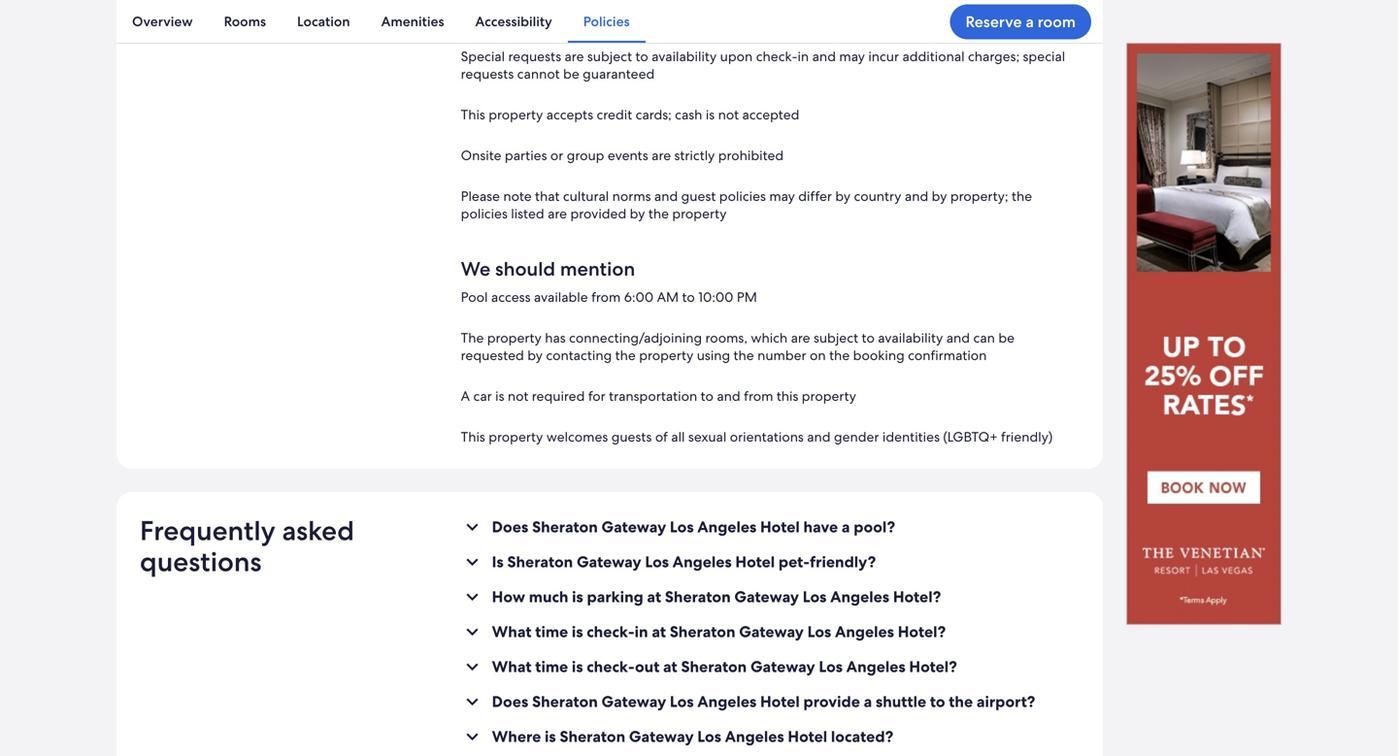 Task type: describe. For each thing, give the bounding box(es) containing it.
this
[[777, 387, 799, 405]]

1 vertical spatial credit
[[597, 106, 632, 123]]

subject inside 'the property has connecting/adjoining rooms, which are subject to availability and can be requested by contacting the property using the number on the booking confirmation'
[[814, 329, 859, 347]]

norms
[[612, 187, 651, 205]]

onsite parties or group events are strictly prohibited
[[461, 147, 784, 164]]

credit inside government-issued photo identification and a credit card may be required at check-in for incidental charges
[[751, 0, 786, 7]]

we
[[461, 256, 491, 282]]

in inside government-issued photo identification and a credit card may be required at check-in for incidental charges
[[982, 0, 993, 7]]

and inside government-issued photo identification and a credit card may be required at check-in for incidental charges
[[713, 0, 737, 7]]

cards;
[[636, 106, 672, 123]]

1 horizontal spatial not
[[718, 106, 739, 123]]

hotel for have
[[760, 517, 800, 537]]

much
[[529, 587, 568, 607]]

0 horizontal spatial required
[[532, 387, 585, 405]]

be inside 'the property has connecting/adjoining rooms, which are subject to availability and can be requested by contacting the property using the number on the booking confirmation'
[[999, 329, 1015, 347]]

where is sheraton gateway los angeles hotel located?
[[492, 727, 894, 747]]

guests
[[611, 428, 652, 446]]

on
[[810, 347, 826, 364]]

availability inside special requests are subject to availability upon check-in and may incur additional charges; special requests cannot be guaranteed
[[652, 48, 717, 65]]

the right on
[[829, 347, 850, 364]]

(lgbtq+
[[943, 428, 998, 446]]

government-issued photo identification and a credit card may be required at check-in for incidental charges
[[461, 0, 1078, 24]]

and down using in the top of the page
[[717, 387, 741, 405]]

should
[[495, 256, 555, 282]]

hotel? for what time is check-in at sheraton gateway los angeles hotel?
[[898, 622, 946, 642]]

may for be
[[820, 0, 846, 7]]

is for what time is check-in at sheraton gateway los angeles hotel?
[[572, 622, 583, 642]]

located?
[[831, 727, 894, 747]]

10:00
[[698, 288, 734, 306]]

special
[[461, 48, 505, 65]]

room
[[1038, 12, 1076, 32]]

what for what time is check-out at sheraton gateway los angeles hotel?
[[492, 657, 532, 677]]

to inside 'the property has connecting/adjoining rooms, which are subject to availability and can be requested by contacting the property using the number on the booking confirmation'
[[862, 329, 875, 347]]

does for does sheraton gateway los angeles hotel provide a shuttle to the airport?
[[492, 692, 528, 712]]

friendly)
[[1001, 428, 1053, 446]]

cannot
[[517, 65, 560, 83]]

1 vertical spatial not
[[508, 387, 529, 405]]

using
[[697, 347, 730, 364]]

prohibited
[[718, 147, 784, 164]]

may inside special requests are subject to availability upon check-in and may incur additional charges; special requests cannot be guaranteed
[[839, 48, 865, 65]]

property down the 'car'
[[489, 428, 543, 446]]

parking
[[587, 587, 644, 607]]

list containing overview
[[117, 0, 1103, 43]]

where
[[492, 727, 541, 747]]

cultural
[[563, 187, 609, 205]]

reserve a room
[[966, 12, 1076, 32]]

to inside special requests are subject to availability upon check-in and may incur additional charges; special requests cannot be guaranteed
[[636, 48, 648, 65]]

property up "a car is not required for transportation to and from this property"
[[639, 347, 694, 364]]

and right country at the right
[[905, 187, 929, 205]]

the left airport?
[[949, 692, 973, 712]]

access
[[491, 288, 531, 306]]

at inside government-issued photo identification and a credit card may be required at check-in for incidental charges
[[925, 0, 937, 7]]

1 horizontal spatial policies
[[719, 187, 766, 205]]

at right the parking
[[647, 587, 661, 607]]

contacting
[[546, 347, 612, 364]]

hotel? for what time is check-out at sheraton gateway los angeles hotel?
[[909, 657, 957, 677]]

is
[[492, 552, 504, 572]]

time for what time is check-in at sheraton gateway los angeles hotel?
[[535, 622, 568, 642]]

property;
[[950, 187, 1008, 205]]

please note that cultural norms and guest policies may differ by country and by property; the policies listed are provided by the property
[[461, 187, 1032, 222]]

additional
[[903, 48, 965, 65]]

events
[[608, 147, 648, 164]]

identification
[[628, 0, 710, 7]]

does sheraton gateway los angeles hotel have a pool?
[[492, 517, 895, 537]]

be inside special requests are subject to availability upon check-in and may incur additional charges; special requests cannot be guaranteed
[[563, 65, 579, 83]]

amenities link
[[366, 0, 460, 43]]

may for differ
[[769, 187, 795, 205]]

guest
[[681, 187, 716, 205]]

by right provided
[[630, 205, 645, 222]]

the right contacting on the top left
[[615, 347, 636, 364]]

is for what time is check-out at sheraton gateway los angeles hotel?
[[572, 657, 583, 677]]

by inside 'the property has connecting/adjoining rooms, which are subject to availability and can be requested by contacting the property using the number on the booking confirmation'
[[527, 347, 543, 364]]

confirmation
[[908, 347, 987, 364]]

that
[[535, 187, 560, 205]]

parties
[[505, 147, 547, 164]]

rooms,
[[705, 329, 748, 347]]

issued
[[545, 0, 584, 7]]

incur
[[868, 48, 899, 65]]

requested
[[461, 347, 524, 364]]

requests left cannot
[[461, 65, 514, 83]]

to right the shuttle
[[930, 692, 945, 712]]

is for a car is not required for transportation to and from this property
[[495, 387, 504, 405]]

special requests are subject to availability upon check-in and may incur additional charges; special requests cannot be guaranteed
[[461, 48, 1065, 83]]

we should mention
[[461, 256, 635, 282]]

which
[[751, 329, 788, 347]]

accessibility link
[[460, 0, 568, 43]]

can
[[973, 329, 995, 347]]

accessibility
[[475, 13, 552, 30]]

provide
[[804, 692, 860, 712]]

pet-
[[779, 552, 810, 572]]

pool
[[461, 288, 488, 306]]

shuttle
[[876, 692, 926, 712]]

all
[[671, 428, 685, 446]]

time for what time is check-out at sheraton gateway los angeles hotel?
[[535, 657, 568, 677]]

out
[[635, 657, 660, 677]]

a right the have at the right bottom of the page
[[842, 517, 850, 537]]

is sheraton gateway los angeles hotel pet-friendly?
[[492, 552, 876, 572]]

property up "parties"
[[489, 106, 543, 123]]

policies link
[[568, 0, 645, 43]]

required inside government-issued photo identification and a credit card may be required at check-in for incidental charges
[[868, 0, 922, 7]]

a car is not required for transportation to and from this property
[[461, 387, 856, 405]]

in inside special requests are subject to availability upon check-in and may incur additional charges; special requests cannot be guaranteed
[[798, 48, 809, 65]]

friendly?
[[810, 552, 876, 572]]

at right out
[[663, 657, 677, 677]]

note
[[503, 187, 532, 205]]

provided
[[570, 205, 627, 222]]

mention
[[560, 256, 635, 282]]

location
[[297, 13, 350, 30]]

and inside special requests are subject to availability upon check-in and may incur additional charges; special requests cannot be guaranteed
[[812, 48, 836, 65]]

onsite
[[461, 147, 502, 164]]

0 vertical spatial from
[[591, 288, 621, 306]]

am
[[657, 288, 679, 306]]

are inside the please note that cultural norms and guest policies may differ by country and by property; the policies listed are provided by the property
[[548, 205, 567, 222]]



Task type: vqa. For each thing, say whether or not it's contained in the screenshot.
Communication Center icon
no



Task type: locate. For each thing, give the bounding box(es) containing it.
2 horizontal spatial in
[[982, 0, 993, 7]]

a left the shuttle
[[864, 692, 872, 712]]

by left property;
[[932, 187, 947, 205]]

0 vertical spatial in
[[982, 0, 993, 7]]

property inside the please note that cultural norms and guest policies may differ by country and by property; the policies listed are provided by the property
[[672, 205, 727, 222]]

pool access available from 6:00 am to 10:00 pm
[[461, 288, 757, 306]]

policies
[[583, 13, 630, 30]]

1 horizontal spatial required
[[868, 0, 922, 7]]

1 horizontal spatial credit
[[751, 0, 786, 7]]

0 vertical spatial required
[[868, 0, 922, 7]]

2 vertical spatial in
[[635, 622, 648, 642]]

0 vertical spatial time
[[535, 622, 568, 642]]

for down contacting on the top left
[[588, 387, 606, 405]]

may left differ
[[769, 187, 795, 205]]

1 horizontal spatial be
[[849, 0, 865, 7]]

to down policies link
[[636, 48, 648, 65]]

incidental
[[1017, 0, 1078, 7]]

gateway
[[602, 517, 666, 537], [577, 552, 641, 572], [734, 587, 799, 607], [739, 622, 804, 642], [751, 657, 815, 677], [602, 692, 666, 712], [629, 727, 694, 747]]

availability left upon
[[652, 48, 717, 65]]

0 vertical spatial availability
[[652, 48, 717, 65]]

required up welcomes
[[532, 387, 585, 405]]

0 horizontal spatial credit
[[597, 106, 632, 123]]

may right card
[[820, 0, 846, 7]]

charges;
[[968, 48, 1020, 65]]

are right which at the top right of the page
[[791, 329, 810, 347]]

subject right number
[[814, 329, 859, 347]]

subject
[[587, 48, 632, 65], [814, 329, 859, 347]]

are inside special requests are subject to availability upon check-in and may incur additional charges; special requests cannot be guaranteed
[[565, 48, 584, 65]]

hotel up pet-
[[760, 517, 800, 537]]

group
[[567, 147, 604, 164]]

card
[[790, 0, 817, 7]]

by left the 'has'
[[527, 347, 543, 364]]

how
[[492, 587, 525, 607]]

the right property;
[[1012, 187, 1032, 205]]

this
[[461, 106, 485, 123], [461, 428, 485, 446]]

the property has connecting/adjoining rooms, which are subject to availability and can be requested by contacting the property using the number on the booking confirmation
[[461, 329, 1015, 364]]

available
[[534, 288, 588, 306]]

are
[[565, 48, 584, 65], [652, 147, 671, 164], [548, 205, 567, 222], [791, 329, 810, 347]]

list
[[117, 0, 1103, 43]]

1 this from the top
[[461, 106, 485, 123]]

may inside the please note that cultural norms and guest policies may differ by country and by property; the policies listed are provided by the property
[[769, 187, 795, 205]]

asked
[[282, 513, 354, 549]]

rooms link
[[208, 0, 282, 43]]

0 vertical spatial subject
[[587, 48, 632, 65]]

location link
[[282, 0, 366, 43]]

differ
[[798, 187, 832, 205]]

reserve
[[966, 12, 1022, 32]]

in up out
[[635, 622, 648, 642]]

frequently
[[140, 513, 276, 549]]

policies
[[719, 187, 766, 205], [461, 205, 508, 222]]

and
[[713, 0, 737, 7], [812, 48, 836, 65], [654, 187, 678, 205], [905, 187, 929, 205], [946, 329, 970, 347], [717, 387, 741, 405], [807, 428, 831, 446]]

2 vertical spatial may
[[769, 187, 795, 205]]

in up reserve
[[982, 0, 993, 7]]

number
[[758, 347, 807, 364]]

this property accepts credit cards; cash is not accepted
[[461, 106, 800, 123]]

this up the onsite on the top left of the page
[[461, 106, 485, 123]]

and inside 'the property has connecting/adjoining rooms, which are subject to availability and can be requested by contacting the property using the number on the booking confirmation'
[[946, 329, 970, 347]]

required up incur
[[868, 0, 922, 7]]

special
[[1023, 48, 1065, 65]]

reserve a room button
[[950, 4, 1091, 39]]

cash
[[675, 106, 702, 123]]

check- inside special requests are subject to availability upon check-in and may incur additional charges; special requests cannot be guaranteed
[[756, 48, 798, 65]]

1 vertical spatial for
[[588, 387, 606, 405]]

does for does sheraton gateway los angeles hotel have a pool?
[[492, 517, 528, 537]]

0 horizontal spatial from
[[591, 288, 621, 306]]

time
[[535, 622, 568, 642], [535, 657, 568, 677]]

2 horizontal spatial be
[[999, 329, 1015, 347]]

1 does from the top
[[492, 517, 528, 537]]

listed
[[511, 205, 544, 222]]

be right cannot
[[563, 65, 579, 83]]

policies left "listed"
[[461, 205, 508, 222]]

may left incur
[[839, 48, 865, 65]]

pool?
[[854, 517, 895, 537]]

credit left "cards;"
[[597, 106, 632, 123]]

sexual
[[688, 428, 727, 446]]

not right cash
[[718, 106, 739, 123]]

connecting/adjoining
[[569, 329, 702, 347]]

does
[[492, 517, 528, 537], [492, 692, 528, 712]]

rooms
[[224, 13, 266, 30]]

to right on
[[862, 329, 875, 347]]

accepts
[[546, 106, 593, 123]]

are inside 'the property has connecting/adjoining rooms, which are subject to availability and can be requested by contacting the property using the number on the booking confirmation'
[[791, 329, 810, 347]]

the
[[461, 329, 484, 347]]

property right this
[[802, 387, 856, 405]]

are right cannot
[[565, 48, 584, 65]]

hotel for provide
[[760, 692, 800, 712]]

2 does from the top
[[492, 692, 528, 712]]

gender
[[834, 428, 879, 446]]

in down card
[[798, 48, 809, 65]]

overview link
[[117, 0, 208, 43]]

1 vertical spatial may
[[839, 48, 865, 65]]

has
[[545, 329, 566, 347]]

subject down policies link
[[587, 48, 632, 65]]

of
[[655, 428, 668, 446]]

availability left can
[[878, 329, 943, 347]]

1 vertical spatial from
[[744, 387, 773, 405]]

0 horizontal spatial policies
[[461, 205, 508, 222]]

0 horizontal spatial for
[[588, 387, 606, 405]]

a down the incidental
[[1026, 12, 1034, 32]]

0 vertical spatial for
[[996, 0, 1014, 7]]

policies down prohibited
[[719, 187, 766, 205]]

a
[[461, 387, 470, 405]]

in
[[982, 0, 993, 7], [798, 48, 809, 65], [635, 622, 648, 642]]

0 vertical spatial credit
[[751, 0, 786, 7]]

from left this
[[744, 387, 773, 405]]

2 what from the top
[[492, 657, 532, 677]]

at up 'additional'
[[925, 0, 937, 7]]

a up upon
[[740, 0, 747, 7]]

0 horizontal spatial not
[[508, 387, 529, 405]]

check- inside government-issued photo identification and a credit card may be required at check-in for incidental charges
[[940, 0, 982, 7]]

be right card
[[849, 0, 865, 7]]

are left strictly
[[652, 147, 671, 164]]

1 vertical spatial time
[[535, 657, 568, 677]]

be
[[849, 0, 865, 7], [563, 65, 579, 83], [999, 329, 1015, 347]]

what time is check-out at sheraton gateway los angeles hotel?
[[492, 657, 957, 677]]

0 horizontal spatial in
[[635, 622, 648, 642]]

0 vertical spatial not
[[718, 106, 739, 123]]

availability inside 'the property has connecting/adjoining rooms, which are subject to availability and can be requested by contacting the property using the number on the booking confirmation'
[[878, 329, 943, 347]]

may
[[820, 0, 846, 7], [839, 48, 865, 65], [769, 187, 795, 205]]

1 vertical spatial does
[[492, 692, 528, 712]]

1 vertical spatial be
[[563, 65, 579, 83]]

1 time from the top
[[535, 622, 568, 642]]

1 horizontal spatial availability
[[878, 329, 943, 347]]

by right differ
[[835, 187, 851, 205]]

2 vertical spatial hotel?
[[909, 657, 957, 677]]

2 this from the top
[[461, 428, 485, 446]]

1 vertical spatial in
[[798, 48, 809, 65]]

booking
[[853, 347, 905, 364]]

1 vertical spatial availability
[[878, 329, 943, 347]]

from down the mention in the left of the page
[[591, 288, 621, 306]]

1 vertical spatial subject
[[814, 329, 859, 347]]

check-
[[940, 0, 982, 7], [756, 48, 798, 65], [587, 622, 635, 642], [587, 657, 635, 677]]

a inside government-issued photo identification and a credit card may be required at check-in for incidental charges
[[740, 0, 747, 7]]

1 horizontal spatial from
[[744, 387, 773, 405]]

at up out
[[652, 622, 666, 642]]

1 vertical spatial what
[[492, 657, 532, 677]]

for inside government-issued photo identification and a credit card may be required at check-in for incidental charges
[[996, 0, 1014, 7]]

1 vertical spatial hotel?
[[898, 622, 946, 642]]

welcomes
[[546, 428, 608, 446]]

please
[[461, 187, 500, 205]]

frequently asked questions
[[140, 513, 354, 580]]

a inside button
[[1026, 12, 1034, 32]]

subject inside special requests are subject to availability upon check-in and may incur additional charges; special requests cannot be guaranteed
[[587, 48, 632, 65]]

credit
[[751, 0, 786, 7], [597, 106, 632, 123]]

hotel left pet-
[[735, 552, 775, 572]]

0 vertical spatial what
[[492, 622, 532, 642]]

this for this property welcomes guests of all sexual orientations and gender identities (lgbtq+ friendly)
[[461, 428, 485, 446]]

not right the 'car'
[[508, 387, 529, 405]]

0 horizontal spatial subject
[[587, 48, 632, 65]]

the left guest
[[648, 205, 669, 222]]

this property welcomes guests of all sexual orientations and gender identities (lgbtq+ friendly)
[[461, 428, 1053, 446]]

0 vertical spatial does
[[492, 517, 528, 537]]

or
[[550, 147, 564, 164]]

property down access
[[487, 329, 542, 347]]

0 vertical spatial this
[[461, 106, 485, 123]]

0 horizontal spatial be
[[563, 65, 579, 83]]

be right can
[[999, 329, 1015, 347]]

0 vertical spatial be
[[849, 0, 865, 7]]

how much is parking at sheraton gateway los angeles hotel?
[[492, 587, 941, 607]]

1 what from the top
[[492, 622, 532, 642]]

2 time from the top
[[535, 657, 568, 677]]

requests
[[508, 48, 561, 65], [461, 65, 514, 83]]

this down a
[[461, 428, 485, 446]]

and left can
[[946, 329, 970, 347]]

from
[[591, 288, 621, 306], [744, 387, 773, 405]]

0 vertical spatial may
[[820, 0, 846, 7]]

a
[[740, 0, 747, 7], [1026, 12, 1034, 32], [842, 517, 850, 537], [864, 692, 872, 712]]

1 horizontal spatial for
[[996, 0, 1014, 7]]

2 vertical spatial be
[[999, 329, 1015, 347]]

what for what time is check-in at sheraton gateway los angeles hotel?
[[492, 622, 532, 642]]

hotel down provide
[[788, 727, 827, 747]]

at
[[925, 0, 937, 7], [647, 587, 661, 607], [652, 622, 666, 642], [663, 657, 677, 677]]

what time is check-in at sheraton gateway los angeles hotel?
[[492, 622, 946, 642]]

may inside government-issued photo identification and a credit card may be required at check-in for incidental charges
[[820, 0, 846, 7]]

for up reserve
[[996, 0, 1014, 7]]

1 horizontal spatial subject
[[814, 329, 859, 347]]

transportation
[[609, 387, 697, 405]]

0 horizontal spatial availability
[[652, 48, 717, 65]]

sheraton
[[532, 517, 598, 537], [507, 552, 573, 572], [665, 587, 731, 607], [670, 622, 736, 642], [681, 657, 747, 677], [532, 692, 598, 712], [560, 727, 626, 747]]

is for how much is parking at sheraton gateway los angeles hotel?
[[572, 587, 583, 607]]

los
[[670, 517, 694, 537], [645, 552, 669, 572], [803, 587, 827, 607], [808, 622, 831, 642], [819, 657, 843, 677], [670, 692, 694, 712], [697, 727, 721, 747]]

and down card
[[812, 48, 836, 65]]

and up upon
[[713, 0, 737, 7]]

0 vertical spatial hotel?
[[893, 587, 941, 607]]

hotel left provide
[[760, 692, 800, 712]]

accepted
[[742, 106, 800, 123]]

not
[[718, 106, 739, 123], [508, 387, 529, 405]]

this for this property accepts credit cards; cash is not accepted
[[461, 106, 485, 123]]

and left guest
[[654, 187, 678, 205]]

1 horizontal spatial in
[[798, 48, 809, 65]]

the right using in the top of the page
[[734, 347, 754, 364]]

to up sexual at the bottom of page
[[701, 387, 714, 405]]

requests down accessibility
[[508, 48, 561, 65]]

and left gender
[[807, 428, 831, 446]]

hotel for pet-
[[735, 552, 775, 572]]

strictly
[[674, 147, 715, 164]]

are right "listed"
[[548, 205, 567, 222]]

to right am
[[682, 288, 695, 306]]

does up 'is' in the left bottom of the page
[[492, 517, 528, 537]]

property down strictly
[[672, 205, 727, 222]]

1 vertical spatial required
[[532, 387, 585, 405]]

credit left card
[[751, 0, 786, 7]]

1 vertical spatial this
[[461, 428, 485, 446]]

does up where
[[492, 692, 528, 712]]

car
[[473, 387, 492, 405]]

questions
[[140, 544, 262, 580]]

amenities
[[381, 13, 444, 30]]

property
[[489, 106, 543, 123], [672, 205, 727, 222], [487, 329, 542, 347], [639, 347, 694, 364], [802, 387, 856, 405], [489, 428, 543, 446]]

pm
[[737, 288, 757, 306]]

charges
[[461, 7, 509, 24]]

be inside government-issued photo identification and a credit card may be required at check-in for incidental charges
[[849, 0, 865, 7]]



